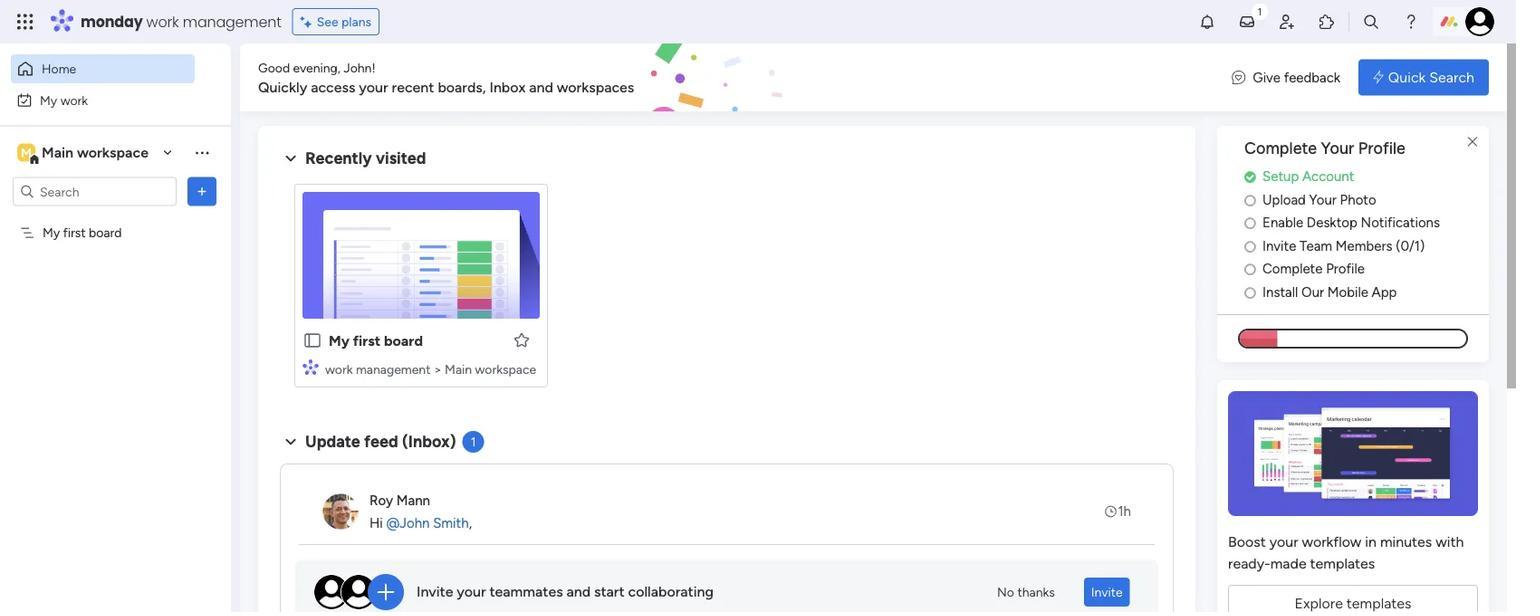 Task type: vqa. For each thing, say whether or not it's contained in the screenshot.
PHOTO
yes



Task type: locate. For each thing, give the bounding box(es) containing it.
see plans button
[[292, 8, 380, 35]]

and right inbox
[[529, 78, 553, 96]]

1 vertical spatial profile
[[1327, 261, 1365, 277]]

your inside good evening, john! quickly access your recent boards, inbox and workspaces
[[359, 78, 388, 96]]

1 vertical spatial board
[[384, 332, 423, 349]]

1 horizontal spatial invite
[[1092, 585, 1123, 600]]

1 horizontal spatial management
[[356, 362, 431, 377]]

circle o image down check circle icon
[[1245, 193, 1257, 207]]

workspace
[[77, 144, 149, 161], [475, 362, 537, 377]]

0 vertical spatial my
[[40, 92, 57, 108]]

collaborating
[[628, 584, 714, 601]]

invite
[[1263, 238, 1297, 254], [417, 584, 453, 601], [1092, 585, 1123, 600]]

templates right explore
[[1347, 595, 1412, 612]]

main
[[42, 144, 73, 161], [445, 362, 472, 377]]

my first board
[[43, 225, 122, 241], [329, 332, 423, 349]]

0 vertical spatial your
[[359, 78, 388, 96]]

1 horizontal spatial and
[[567, 584, 591, 601]]

templates
[[1311, 555, 1376, 572], [1347, 595, 1412, 612]]

1 vertical spatial templates
[[1347, 595, 1412, 612]]

0 horizontal spatial work
[[60, 92, 88, 108]]

3 circle o image from the top
[[1245, 263, 1257, 276]]

profile
[[1359, 139, 1406, 158], [1327, 261, 1365, 277]]

circle o image left install
[[1245, 286, 1257, 299]]

0 vertical spatial my first board
[[43, 225, 122, 241]]

0 vertical spatial templates
[[1311, 555, 1376, 572]]

1 circle o image from the top
[[1245, 193, 1257, 207]]

1 vertical spatial my
[[43, 225, 60, 241]]

photo
[[1341, 191, 1377, 208]]

circle o image inside complete profile link
[[1245, 263, 1257, 276]]

circle o image up circle o image
[[1245, 216, 1257, 230]]

circle o image inside upload your photo 'link'
[[1245, 193, 1257, 207]]

management
[[183, 11, 281, 32], [356, 362, 431, 377]]

feed
[[364, 432, 398, 452]]

0 horizontal spatial your
[[359, 78, 388, 96]]

thanks
[[1018, 585, 1055, 600]]

work for monday
[[146, 11, 179, 32]]

your left teammates
[[457, 584, 486, 601]]

my down home
[[40, 92, 57, 108]]

0 horizontal spatial invite
[[417, 584, 453, 601]]

4 circle o image from the top
[[1245, 286, 1257, 299]]

main workspace
[[42, 144, 149, 161]]

first
[[63, 225, 86, 241], [353, 332, 381, 349]]

invite for your
[[417, 584, 453, 601]]

invite members image
[[1278, 13, 1297, 31]]

2 horizontal spatial your
[[1270, 533, 1299, 550]]

notifications image
[[1199, 13, 1217, 31]]

work up update
[[325, 362, 353, 377]]

workspace down the 'add to favorites' image
[[475, 362, 537, 377]]

invite your teammates and start collaborating
[[417, 584, 714, 601]]

desktop
[[1307, 215, 1358, 231]]

0 vertical spatial and
[[529, 78, 553, 96]]

see plans
[[317, 14, 372, 29]]

quick search button
[[1359, 59, 1490, 96]]

workspace up search in workspace field
[[77, 144, 149, 161]]

1 vertical spatial management
[[356, 362, 431, 377]]

1 vertical spatial work
[[60, 92, 88, 108]]

account
[[1303, 168, 1355, 185]]

(inbox)
[[402, 432, 456, 452]]

your
[[359, 78, 388, 96], [1270, 533, 1299, 550], [457, 584, 486, 601]]

0 horizontal spatial board
[[89, 225, 122, 241]]

apps image
[[1318, 13, 1336, 31]]

monday work management
[[81, 11, 281, 32]]

workspace image
[[17, 143, 35, 163]]

my work
[[40, 92, 88, 108]]

work down home
[[60, 92, 88, 108]]

0 vertical spatial profile
[[1359, 139, 1406, 158]]

1 horizontal spatial first
[[353, 332, 381, 349]]

ready-
[[1229, 555, 1271, 572]]

1 horizontal spatial workspace
[[475, 362, 537, 377]]

invite button
[[1084, 578, 1130, 607]]

0 horizontal spatial main
[[42, 144, 73, 161]]

main inside workspace selection element
[[42, 144, 73, 161]]

board down search in workspace field
[[89, 225, 122, 241]]

complete inside complete profile link
[[1263, 261, 1323, 277]]

roy mann
[[370, 493, 430, 509]]

help image
[[1403, 13, 1421, 31]]

2 horizontal spatial work
[[325, 362, 353, 377]]

my inside my work "button"
[[40, 92, 57, 108]]

upload your photo link
[[1245, 190, 1490, 210]]

boost
[[1229, 533, 1266, 550]]

templates inside boost your workflow in minutes with ready-made templates
[[1311, 555, 1376, 572]]

templates down workflow
[[1311, 555, 1376, 572]]

start
[[594, 584, 625, 601]]

1 vertical spatial my first board
[[329, 332, 423, 349]]

give feedback
[[1253, 69, 1341, 85]]

0 vertical spatial management
[[183, 11, 281, 32]]

1 vertical spatial first
[[353, 332, 381, 349]]

profile down invite team members (0/1)
[[1327, 261, 1365, 277]]

boards,
[[438, 78, 486, 96]]

(0/1)
[[1396, 238, 1425, 254]]

workspaces
[[557, 78, 635, 96]]

and
[[529, 78, 553, 96], [567, 584, 591, 601]]

mobile
[[1328, 284, 1369, 300]]

profile up setup account link
[[1359, 139, 1406, 158]]

2 vertical spatial work
[[325, 362, 353, 377]]

john!
[[344, 60, 376, 75]]

work inside "button"
[[60, 92, 88, 108]]

check circle image
[[1245, 170, 1257, 184]]

complete up install
[[1263, 261, 1323, 277]]

1 horizontal spatial work
[[146, 11, 179, 32]]

teammates
[[490, 584, 563, 601]]

my right public board image
[[329, 332, 350, 349]]

first down search in workspace field
[[63, 225, 86, 241]]

1 horizontal spatial main
[[445, 362, 472, 377]]

circle o image for install
[[1245, 286, 1257, 299]]

update feed (inbox)
[[305, 432, 456, 452]]

no
[[998, 585, 1015, 600]]

0 horizontal spatial my first board
[[43, 225, 122, 241]]

your
[[1322, 139, 1355, 158], [1310, 191, 1337, 208]]

0 vertical spatial your
[[1322, 139, 1355, 158]]

install
[[1263, 284, 1299, 300]]

plans
[[342, 14, 372, 29]]

good evening, john! quickly access your recent boards, inbox and workspaces
[[258, 60, 635, 96]]

0 vertical spatial main
[[42, 144, 73, 161]]

recent
[[392, 78, 434, 96]]

circle o image
[[1245, 239, 1257, 253]]

1 horizontal spatial your
[[457, 584, 486, 601]]

0 horizontal spatial and
[[529, 78, 553, 96]]

1 vertical spatial and
[[567, 584, 591, 601]]

my
[[40, 92, 57, 108], [43, 225, 60, 241], [329, 332, 350, 349]]

0 vertical spatial complete
[[1245, 139, 1318, 158]]

1 vertical spatial your
[[1270, 533, 1299, 550]]

circle o image
[[1245, 193, 1257, 207], [1245, 216, 1257, 230], [1245, 263, 1257, 276], [1245, 286, 1257, 299]]

upload your photo
[[1263, 191, 1377, 208]]

circle o image inside enable desktop notifications link
[[1245, 216, 1257, 230]]

inbox
[[490, 78, 526, 96]]

quick
[[1389, 69, 1426, 86]]

0 horizontal spatial first
[[63, 225, 86, 241]]

my inside my first board list box
[[43, 225, 60, 241]]

install our mobile app
[[1263, 284, 1398, 300]]

1 vertical spatial complete
[[1263, 261, 1323, 277]]

first right public board image
[[353, 332, 381, 349]]

work right monday
[[146, 11, 179, 32]]

main right >
[[445, 362, 472, 377]]

and left start
[[567, 584, 591, 601]]

your down the account
[[1310, 191, 1337, 208]]

board
[[89, 225, 122, 241], [384, 332, 423, 349]]

your inside boost your workflow in minutes with ready-made templates
[[1270, 533, 1299, 550]]

my first board inside my first board list box
[[43, 225, 122, 241]]

2 vertical spatial your
[[457, 584, 486, 601]]

my down search in workspace field
[[43, 225, 60, 241]]

templates image image
[[1234, 391, 1473, 516]]

update
[[305, 432, 360, 452]]

minutes
[[1381, 533, 1433, 550]]

enable desktop notifications
[[1263, 215, 1441, 231]]

our
[[1302, 284, 1325, 300]]

0 vertical spatial work
[[146, 11, 179, 32]]

your for boost your workflow in minutes with ready-made templates
[[1270, 533, 1299, 550]]

2 horizontal spatial invite
[[1263, 238, 1297, 254]]

no thanks
[[998, 585, 1055, 600]]

circle o image inside install our mobile app link
[[1245, 286, 1257, 299]]

m
[[21, 145, 32, 160]]

2 circle o image from the top
[[1245, 216, 1257, 230]]

complete profile
[[1263, 261, 1365, 277]]

main right workspace image on the left of the page
[[42, 144, 73, 161]]

0 vertical spatial board
[[89, 225, 122, 241]]

complete
[[1245, 139, 1318, 158], [1263, 261, 1323, 277]]

work
[[146, 11, 179, 32], [60, 92, 88, 108], [325, 362, 353, 377]]

v2 user feedback image
[[1232, 67, 1246, 88]]

in
[[1366, 533, 1377, 550]]

board up work management > main workspace
[[384, 332, 423, 349]]

management up good
[[183, 11, 281, 32]]

management left >
[[356, 362, 431, 377]]

my first board up work management > main workspace
[[329, 332, 423, 349]]

recently visited
[[305, 149, 426, 168]]

complete up setup
[[1245, 139, 1318, 158]]

your inside 'link'
[[1310, 191, 1337, 208]]

search everything image
[[1363, 13, 1381, 31]]

your up made
[[1270, 533, 1299, 550]]

circle o image for upload
[[1245, 193, 1257, 207]]

roy
[[370, 493, 393, 509]]

1 vertical spatial your
[[1310, 191, 1337, 208]]

option
[[0, 217, 231, 220]]

circle o image for complete
[[1245, 263, 1257, 276]]

quickly
[[258, 78, 307, 96]]

0 horizontal spatial workspace
[[77, 144, 149, 161]]

0 vertical spatial first
[[63, 225, 86, 241]]

circle o image down circle o image
[[1245, 263, 1257, 276]]

my first board down search in workspace field
[[43, 225, 122, 241]]

your down 'john!'
[[359, 78, 388, 96]]

your up the account
[[1322, 139, 1355, 158]]

0 vertical spatial workspace
[[77, 144, 149, 161]]



Task type: describe. For each thing, give the bounding box(es) containing it.
see
[[317, 14, 339, 29]]

search
[[1430, 69, 1475, 86]]

>
[[434, 362, 442, 377]]

monday
[[81, 11, 143, 32]]

enable
[[1263, 215, 1304, 231]]

1 horizontal spatial board
[[384, 332, 423, 349]]

2 vertical spatial my
[[329, 332, 350, 349]]

public board image
[[303, 331, 323, 351]]

visited
[[376, 149, 426, 168]]

upload
[[1263, 191, 1306, 208]]

good
[[258, 60, 290, 75]]

circle o image for enable
[[1245, 216, 1257, 230]]

templates inside explore templates button
[[1347, 595, 1412, 612]]

complete for complete profile
[[1263, 261, 1323, 277]]

options image
[[193, 183, 211, 201]]

select product image
[[16, 13, 34, 31]]

work for my
[[60, 92, 88, 108]]

1 image
[[1252, 1, 1268, 21]]

complete profile link
[[1245, 259, 1490, 279]]

mann
[[397, 493, 430, 509]]

first inside list box
[[63, 225, 86, 241]]

invite for team
[[1263, 238, 1297, 254]]

install our mobile app link
[[1245, 282, 1490, 302]]

no thanks button
[[990, 578, 1063, 607]]

with
[[1436, 533, 1465, 550]]

your for profile
[[1322, 139, 1355, 158]]

made
[[1271, 555, 1307, 572]]

complete your profile
[[1245, 139, 1406, 158]]

1
[[471, 434, 476, 450]]

workspace selection element
[[17, 142, 151, 165]]

0 horizontal spatial management
[[183, 11, 281, 32]]

add to favorites image
[[513, 331, 531, 349]]

members
[[1336, 238, 1393, 254]]

invite team members (0/1)
[[1263, 238, 1425, 254]]

my work button
[[11, 86, 195, 115]]

john smith image
[[1466, 7, 1495, 36]]

complete for complete your profile
[[1245, 139, 1318, 158]]

evening,
[[293, 60, 341, 75]]

roy mann image
[[323, 494, 359, 530]]

and inside good evening, john! quickly access your recent boards, inbox and workspaces
[[529, 78, 553, 96]]

workspace options image
[[193, 143, 211, 161]]

boost your workflow in minutes with ready-made templates
[[1229, 533, 1465, 572]]

access
[[311, 78, 356, 96]]

work management > main workspace
[[325, 362, 537, 377]]

1 horizontal spatial my first board
[[329, 332, 423, 349]]

team
[[1300, 238, 1333, 254]]

your for invite your teammates and start collaborating
[[457, 584, 486, 601]]

close recently visited image
[[280, 148, 302, 169]]

invite inside button
[[1092, 585, 1123, 600]]

workflow
[[1302, 533, 1362, 550]]

explore templates
[[1295, 595, 1412, 612]]

recently
[[305, 149, 372, 168]]

explore templates button
[[1229, 585, 1479, 612]]

app
[[1372, 284, 1398, 300]]

close update feed (inbox) image
[[280, 431, 302, 453]]

1h
[[1118, 504, 1132, 520]]

my first board list box
[[0, 214, 231, 493]]

1 vertical spatial workspace
[[475, 362, 537, 377]]

setup account
[[1263, 168, 1355, 185]]

inbox image
[[1239, 13, 1257, 31]]

your for photo
[[1310, 191, 1337, 208]]

Search in workspace field
[[38, 181, 151, 202]]

explore
[[1295, 595, 1344, 612]]

dapulse x slim image
[[1462, 131, 1484, 153]]

1 vertical spatial main
[[445, 362, 472, 377]]

enable desktop notifications link
[[1245, 213, 1490, 233]]

home button
[[11, 54, 195, 83]]

feedback
[[1284, 69, 1341, 85]]

give
[[1253, 69, 1281, 85]]

setup account link
[[1245, 167, 1490, 187]]

v2 bolt switch image
[[1374, 67, 1384, 87]]

notifications
[[1361, 215, 1441, 231]]

setup
[[1263, 168, 1300, 185]]

board inside list box
[[89, 225, 122, 241]]

invite team members (0/1) link
[[1245, 236, 1490, 256]]

home
[[42, 61, 76, 77]]

quick search
[[1389, 69, 1475, 86]]



